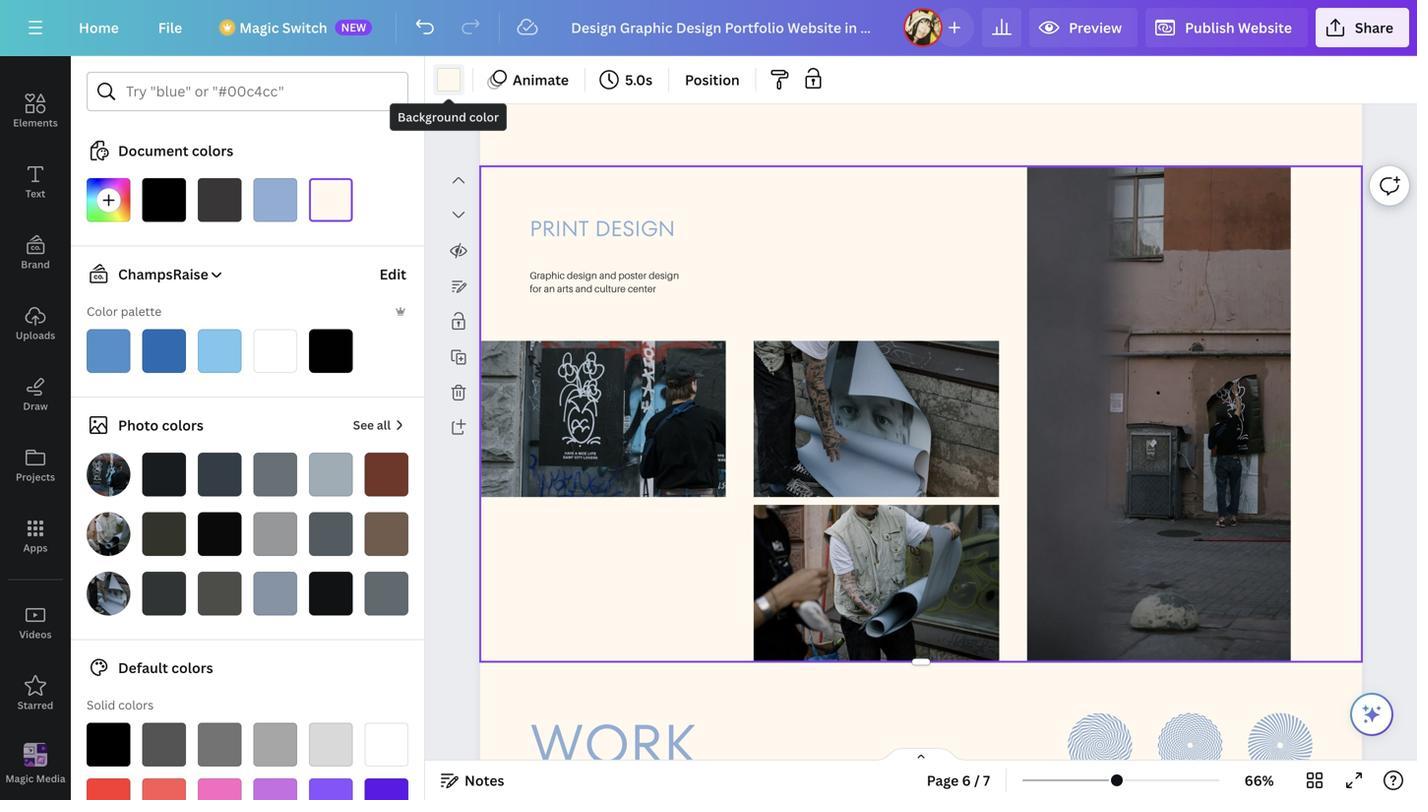 Task type: vqa. For each thing, say whether or not it's contained in the screenshot.
Magic Switch on the top left of page
yes



Task type: describe. For each thing, give the bounding box(es) containing it.
notes
[[464, 771, 504, 790]]

#32342b image
[[142, 512, 186, 556]]

#0a0a0a image
[[198, 512, 242, 556]]

projects button
[[0, 430, 71, 501]]

Design title text field
[[555, 8, 896, 47]]

work
[[530, 706, 697, 783]]

uploads
[[16, 329, 55, 342]]

champsraise
[[118, 265, 208, 283]]

colors for photo colors
[[162, 416, 204, 434]]

uploads button
[[0, 288, 71, 359]]

#657075 image
[[253, 453, 297, 496]]

pink #ff66c4 image
[[198, 778, 242, 800]]

publish website button
[[1146, 8, 1308, 47]]

culture
[[595, 283, 626, 294]]

5.0s
[[625, 70, 652, 89]]

colors for default colors
[[171, 658, 213, 677]]

#8193a6 image
[[253, 572, 297, 616]]

#75c6ef image
[[198, 329, 242, 373]]

#313d45 image
[[198, 453, 242, 496]]

default colors
[[118, 658, 213, 677]]

page
[[927, 771, 959, 790]]

gray #737373 image
[[198, 723, 242, 767]]

#000000 image
[[142, 178, 186, 222]]

main menu bar
[[0, 0, 1417, 56]]

#735b4c image
[[365, 512, 408, 556]]

home link
[[63, 8, 135, 47]]

an
[[544, 283, 555, 294]]

home
[[79, 18, 119, 37]]

magic media button
[[0, 729, 71, 800]]

videos button
[[0, 587, 71, 658]]

file
[[158, 18, 182, 37]]

animate button
[[481, 64, 577, 95]]

1 vertical spatial and
[[575, 283, 592, 294]]

6
[[962, 771, 971, 790]]

#000000 image
[[142, 178, 186, 222]]

brand button
[[0, 217, 71, 288]]

black #000000 image
[[87, 723, 130, 767]]

arts
[[557, 283, 573, 294]]

#2f3434 image
[[142, 572, 186, 616]]

preview
[[1069, 18, 1122, 37]]

starred button
[[0, 658, 71, 729]]

colors for solid colors
[[118, 697, 154, 713]]

photo colors
[[118, 416, 204, 434]]

magic for magic media
[[5, 772, 34, 785]]

projects
[[16, 470, 55, 484]]

publish
[[1185, 18, 1235, 37]]

#393636 image
[[198, 178, 242, 222]]

#75c6ef image
[[198, 329, 242, 373]]

poster
[[619, 269, 647, 281]]

switch
[[282, 18, 327, 37]]

#393636 image
[[198, 178, 242, 222]]

pink #ff66c4 image
[[198, 778, 242, 800]]

#8193a6 image
[[253, 572, 297, 616]]

print design
[[530, 213, 675, 244]]

center
[[628, 283, 656, 294]]

show pages image
[[874, 747, 968, 763]]

#735b4c image
[[365, 512, 408, 556]]

dark gray #545454 image
[[142, 723, 186, 767]]

Try "blue" or "#00c4cc" search field
[[126, 73, 396, 110]]

#8badd6 image
[[253, 178, 297, 222]]

photo
[[118, 416, 159, 434]]

all
[[377, 417, 391, 433]]

share
[[1355, 18, 1393, 37]]

#ffffff image
[[253, 329, 297, 373]]

edit
[[379, 265, 406, 283]]



Task type: locate. For each thing, give the bounding box(es) containing it.
champsraise button
[[79, 262, 224, 286]]

design button
[[0, 5, 71, 76]]

66% button
[[1227, 765, 1291, 796]]

magic inside 'main' menu bar
[[239, 18, 279, 37]]

bright red #ff3131 image
[[87, 778, 130, 800], [87, 778, 130, 800]]

graphic design and poster design for an arts and culture center
[[530, 269, 679, 294]]

#171c1e image
[[142, 453, 186, 496]]

magenta #cb6ce6 image
[[253, 778, 297, 800]]

default
[[118, 658, 168, 677]]

draw button
[[0, 359, 71, 430]]

color
[[87, 303, 118, 319]]

edit button
[[378, 254, 408, 294]]

print
[[530, 213, 589, 244]]

colors up #393636 image
[[192, 141, 233, 160]]

for
[[530, 283, 542, 294]]

colors right photo
[[162, 416, 204, 434]]

violet #5e17eb image
[[365, 778, 408, 800], [365, 778, 408, 800]]

publish website
[[1185, 18, 1292, 37]]

canva assistant image
[[1360, 703, 1384, 726]]

#969799 image
[[253, 512, 297, 556], [253, 512, 297, 556]]

magic for magic switch
[[239, 18, 279, 37]]

design
[[595, 213, 675, 244], [567, 269, 597, 281], [649, 269, 679, 281]]

#9cacb5 image
[[309, 453, 353, 496], [309, 453, 353, 496]]

0 vertical spatial and
[[599, 269, 616, 281]]

magic media
[[5, 772, 65, 785]]

position button
[[677, 64, 748, 95]]

66%
[[1244, 771, 1274, 790]]

position
[[685, 70, 740, 89]]

gray #a6a6a6 image
[[253, 723, 297, 767]]

/
[[974, 771, 980, 790]]

design for graphic
[[567, 269, 597, 281]]

0 horizontal spatial magic
[[5, 772, 34, 785]]

magic left media
[[5, 772, 34, 785]]

gray #737373 image
[[198, 723, 242, 767]]

#171c1e image
[[142, 453, 186, 496]]

background color
[[398, 109, 499, 125]]

gray #a6a6a6 image
[[253, 723, 297, 767]]

elements
[[13, 116, 58, 129]]

design up center
[[649, 269, 679, 281]]

design up 'poster'
[[595, 213, 675, 244]]

color
[[469, 109, 499, 125]]

document
[[118, 141, 188, 160]]

see all button
[[351, 405, 408, 445]]

text button
[[0, 147, 71, 217]]

magic switch
[[239, 18, 327, 37]]

and right arts
[[575, 283, 592, 294]]

#ffffff image
[[253, 329, 297, 373]]

#733527 image
[[365, 453, 408, 496], [365, 453, 408, 496]]

white #ffffff image
[[365, 723, 408, 767], [365, 723, 408, 767]]

graphic
[[530, 269, 565, 281]]

#101213 image
[[309, 572, 353, 616]]

notes button
[[433, 765, 512, 796]]

website
[[1238, 18, 1292, 37]]

colors right solid at the left bottom
[[118, 697, 154, 713]]

magenta #cb6ce6 image
[[253, 778, 297, 800]]

colors right default
[[171, 658, 213, 677]]

side panel tab list
[[0, 5, 71, 800]]

document colors
[[118, 141, 233, 160]]

color palette
[[87, 303, 162, 319]]

colors
[[192, 141, 233, 160], [162, 416, 204, 434], [171, 658, 213, 677], [118, 697, 154, 713]]

file button
[[142, 8, 198, 47]]

brand
[[21, 258, 50, 271]]

#fff8ed image
[[437, 68, 461, 92], [437, 68, 461, 92], [309, 178, 353, 222], [309, 178, 353, 222]]

page 6 / 7
[[927, 771, 990, 790]]

background
[[398, 109, 466, 125]]

solid
[[87, 697, 115, 713]]

#32342b image
[[142, 512, 186, 556]]

text
[[25, 187, 45, 200]]

page 6 / 7 button
[[919, 765, 998, 796]]

light gray #d9d9d9 image
[[309, 723, 353, 767], [309, 723, 353, 767]]

magic left switch
[[239, 18, 279, 37]]

apps button
[[0, 501, 71, 572]]

#010101 image
[[309, 329, 353, 373], [309, 329, 353, 373]]

add a new color image
[[87, 178, 130, 222], [87, 178, 130, 222]]

palette
[[121, 303, 162, 319]]

share button
[[1316, 8, 1409, 47]]

1 horizontal spatial magic
[[239, 18, 279, 37]]

7
[[983, 771, 990, 790]]

videos
[[19, 628, 52, 641]]

see all
[[353, 417, 391, 433]]

starred
[[17, 699, 53, 712]]

#101213 image
[[309, 572, 353, 616]]

preview button
[[1029, 8, 1138, 47]]

#4890cd image
[[87, 329, 130, 373]]

dark gray #545454 image
[[142, 723, 186, 767]]

black #000000 image
[[87, 723, 130, 767]]

5.0s button
[[593, 64, 660, 95]]

0 horizontal spatial and
[[575, 283, 592, 294]]

#515b60 image
[[309, 512, 353, 556]]

and
[[599, 269, 616, 281], [575, 283, 592, 294]]

see
[[353, 417, 374, 433]]

coral red #ff5757 image
[[142, 778, 186, 800], [142, 778, 186, 800]]

purple #8c52ff image
[[309, 778, 353, 800], [309, 778, 353, 800]]

#2f3434 image
[[142, 572, 186, 616]]

#657075 image
[[253, 453, 297, 496]]

#4c4c49 image
[[198, 572, 242, 616], [198, 572, 242, 616]]

0 vertical spatial magic
[[239, 18, 279, 37]]

magic
[[239, 18, 279, 37], [5, 772, 34, 785]]

design up arts
[[567, 269, 597, 281]]

animate
[[513, 70, 569, 89]]

#4890cd image
[[87, 329, 130, 373]]

media
[[36, 772, 65, 785]]

#515b60 image
[[309, 512, 353, 556]]

draw
[[23, 400, 48, 413]]

#313d45 image
[[198, 453, 242, 496]]

#8badd6 image
[[253, 178, 297, 222]]

design for print
[[595, 213, 675, 244]]

1 horizontal spatial and
[[599, 269, 616, 281]]

#5f696f image
[[365, 572, 408, 616], [365, 572, 408, 616]]

design
[[19, 45, 52, 59]]

new
[[341, 20, 366, 34]]

colors for document colors
[[192, 141, 233, 160]]

elements button
[[0, 76, 71, 147]]

1 vertical spatial magic
[[5, 772, 34, 785]]

and up culture
[[599, 269, 616, 281]]

magic inside button
[[5, 772, 34, 785]]

#166bb5 image
[[142, 329, 186, 373], [142, 329, 186, 373]]

apps
[[23, 541, 48, 555]]

solid colors
[[87, 697, 154, 713]]

#0a0a0a image
[[198, 512, 242, 556]]



